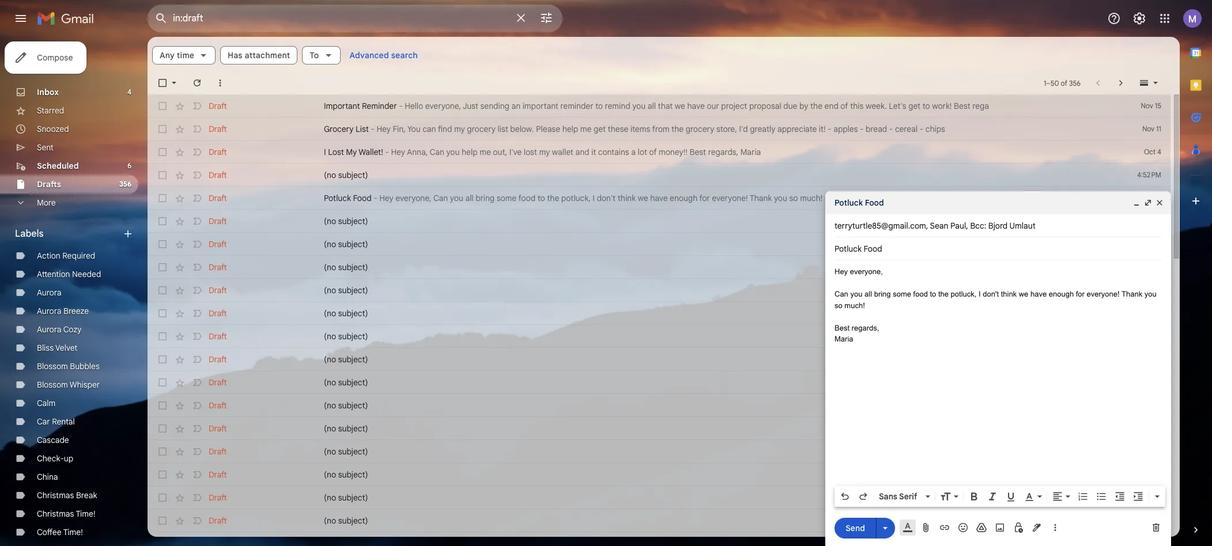 Task type: describe. For each thing, give the bounding box(es) containing it.
some inside the can you all bring some food to the potluck, i don't think we have enough for everyone! thank you so much!
[[893, 290, 912, 299]]

china link
[[37, 472, 58, 483]]

2 (no from the top
[[324, 216, 336, 227]]

i lost my wallet! - hey anna, can you help me out, i've lost my wallet and it contains a lot of money!! best regards, maria
[[324, 147, 761, 157]]

time! for christmas time!
[[76, 509, 95, 520]]

everyone, inside message body text box
[[850, 268, 883, 276]]

1 grocery from the left
[[467, 124, 496, 134]]

1 14 from the top
[[1155, 286, 1162, 295]]

aurora for aurora link
[[37, 288, 61, 298]]

has attachment button
[[220, 46, 298, 65]]

(no subject) for 7th row from the bottom
[[324, 401, 368, 411]]

0 vertical spatial can
[[430, 147, 445, 157]]

oct
[[1145, 148, 1156, 156]]

356 inside "labels" navigation
[[119, 180, 131, 189]]

10 row from the top
[[148, 302, 1171, 325]]

5 subject) from the top
[[338, 285, 368, 296]]

advanced
[[350, 50, 389, 61]]

4 inside row
[[1158, 148, 1162, 156]]

0 horizontal spatial everyone!
[[712, 193, 748, 204]]

check-up
[[37, 454, 73, 464]]

6
[[128, 161, 131, 170]]

we inside the can you all bring some food to the potluck, i don't think we have enough for everyone! thank you so much!
[[1019, 290, 1029, 299]]

umlaut
[[1010, 221, 1036, 231]]

aurora breeze
[[37, 306, 89, 317]]

list
[[498, 124, 508, 134]]

1 subject) from the top
[[338, 170, 368, 180]]

bliss velvet
[[37, 343, 77, 353]]

food for potluck food - hey everyone, can you all bring some food to the potluck, i don't think we have enough for everyone! thank you so much! best regards, maria
[[353, 193, 372, 204]]

remind
[[605, 101, 631, 111]]

1 vertical spatial have
[[651, 193, 668, 204]]

8 draft from the top
[[209, 262, 227, 273]]

food inside row
[[519, 193, 536, 204]]

8 subject) from the top
[[338, 355, 368, 365]]

christmas break link
[[37, 491, 97, 501]]

can you all bring some food to the potluck, i don't think we have enough for everyone! thank you so much!
[[835, 290, 1157, 310]]

store,
[[717, 124, 737, 134]]

(no subject) for 16th row
[[324, 447, 368, 457]]

nov for hello everyone, just sending an important reminder to remind you all that we have our project proposal due by the end of this week. let's get to work! best rega
[[1142, 101, 1154, 110]]

grocery
[[324, 124, 354, 134]]

3 sep from the top
[[1141, 517, 1154, 525]]

can
[[423, 124, 436, 134]]

older image
[[1116, 77, 1127, 89]]

pop out image
[[1144, 198, 1153, 208]]

0 vertical spatial my
[[454, 124, 465, 134]]

much! inside row
[[800, 193, 823, 204]]

insert link ‪(⌘k)‬ image
[[939, 522, 951, 534]]

wallet!
[[359, 147, 383, 157]]

6 subject) from the top
[[338, 309, 368, 319]]

4 draft from the top
[[209, 170, 227, 180]]

7 (no from the top
[[324, 332, 336, 342]]

close image
[[1156, 198, 1165, 208]]

check-
[[37, 454, 64, 464]]

- left hello
[[399, 101, 403, 111]]

8 (no from the top
[[324, 355, 336, 365]]

numbered list ‪(⌘⇧7)‬ image
[[1078, 491, 1089, 503]]

lost
[[328, 147, 344, 157]]

from
[[653, 124, 670, 134]]

0 horizontal spatial help
[[462, 147, 478, 157]]

10 subject) from the top
[[338, 401, 368, 411]]

potluck, inside the can you all bring some food to the potluck, i don't think we have enough for everyone! thank you so much!
[[951, 290, 977, 299]]

hey everyone,
[[835, 268, 883, 276]]

all inside the can you all bring some food to the potluck, i don't think we have enough for everyone! thank you so much!
[[865, 290, 873, 299]]

paul
[[951, 221, 967, 231]]

12 (no from the top
[[324, 447, 336, 457]]

14 row from the top
[[148, 394, 1171, 417]]

10 (no from the top
[[324, 401, 336, 411]]

labels navigation
[[0, 37, 148, 547]]

sending
[[481, 101, 510, 111]]

8 row from the top
[[148, 256, 1171, 279]]

- right wallet!
[[385, 147, 389, 157]]

main content containing any time
[[148, 37, 1180, 547]]

0 horizontal spatial all
[[466, 193, 474, 204]]

1 horizontal spatial all
[[648, 101, 656, 111]]

italic ‪(⌘i)‬ image
[[987, 491, 999, 503]]

11 draft from the top
[[209, 332, 227, 342]]

Message Body text field
[[835, 266, 1163, 483]]

bjord
[[989, 221, 1008, 231]]

0 horizontal spatial i
[[324, 147, 326, 157]]

2 grocery from the left
[[686, 124, 715, 134]]

7 subject) from the top
[[338, 332, 368, 342]]

hello
[[405, 101, 423, 111]]

indent more ‪(⌘])‬ image
[[1133, 491, 1145, 503]]

money!!
[[659, 147, 688, 157]]

15 subject) from the top
[[338, 516, 368, 526]]

starred
[[37, 106, 64, 116]]

this
[[851, 101, 864, 111]]

9 row from the top
[[148, 279, 1171, 302]]

inbox link
[[37, 87, 59, 97]]

bulleted list ‪(⌘⇧8)‬ image
[[1096, 491, 1108, 503]]

aurora cozy link
[[37, 325, 82, 335]]

bcc:
[[971, 221, 987, 231]]

(no subject) for 13th row from the top
[[324, 378, 368, 388]]

has
[[228, 50, 243, 61]]

for inside the can you all bring some food to the potluck, i don't think we have enough for everyone! thank you so much!
[[1076, 290, 1085, 299]]

1 , from the left
[[927, 221, 929, 231]]

11 subject) from the top
[[338, 424, 368, 434]]

the inside the can you all bring some food to the potluck, i don't think we have enough for everyone! thank you so much!
[[939, 290, 949, 299]]

12 row from the top
[[148, 348, 1171, 371]]

(no subject) for 11th row from the bottom
[[324, 309, 368, 319]]

1 vertical spatial maria
[[876, 193, 896, 204]]

project
[[722, 101, 748, 111]]

break
[[76, 491, 97, 501]]

15 (no from the top
[[324, 516, 336, 526]]

christmas time! link
[[37, 509, 95, 520]]

1 cell from the top
[[1130, 216, 1171, 227]]

time
[[177, 50, 194, 61]]

blossom whisper
[[37, 380, 100, 390]]

1 vertical spatial get
[[594, 124, 606, 134]]

more send options image
[[880, 523, 892, 534]]

any time
[[160, 50, 194, 61]]

- right list
[[371, 124, 375, 134]]

action required link
[[37, 251, 95, 261]]

1
[[1044, 79, 1047, 87]]

advanced search options image
[[535, 6, 558, 29]]

Subject field
[[835, 243, 1163, 255]]

send
[[846, 523, 865, 534]]

car rental
[[37, 417, 75, 427]]

(no subject) link for 7th row from the bottom
[[324, 400, 1108, 412]]

calm link
[[37, 398, 56, 409]]

out,
[[493, 147, 508, 157]]

thank inside row
[[750, 193, 772, 204]]

proposal
[[750, 101, 782, 111]]

15
[[1155, 101, 1162, 110]]

terryturtle85@gmail.com , sean paul , bcc: bjord umlaut
[[835, 221, 1036, 231]]

5 draft from the top
[[209, 193, 227, 204]]

has attachment
[[228, 50, 290, 61]]

attachment
[[245, 50, 290, 61]]

0 horizontal spatial of
[[649, 147, 657, 157]]

Search mail text field
[[173, 13, 507, 24]]

0 horizontal spatial we
[[638, 193, 649, 204]]

for inside row
[[700, 193, 710, 204]]

due
[[784, 101, 798, 111]]

0 vertical spatial help
[[563, 124, 579, 134]]

snoozed
[[37, 124, 69, 134]]

drafts link
[[37, 179, 61, 190]]

food for potluck food
[[865, 198, 884, 208]]

aurora for aurora breeze
[[37, 306, 61, 317]]

insert emoji ‪(⌘⇧2)‬ image
[[958, 522, 969, 534]]

aurora cozy
[[37, 325, 82, 335]]

10 draft from the top
[[209, 309, 227, 319]]

nov 15
[[1142, 101, 1162, 110]]

18 row from the top
[[148, 487, 1171, 510]]

so inside the can you all bring some food to the potluck, i don't think we have enough for everyone! thank you so much!
[[835, 301, 843, 310]]

drafts
[[37, 179, 61, 190]]

1 horizontal spatial we
[[675, 101, 686, 111]]

13 draft from the top
[[209, 378, 227, 388]]

send button
[[835, 518, 877, 539]]

rental
[[52, 417, 75, 427]]

can inside the can you all bring some food to the potluck, i don't think we have enough for everyone! thank you so much!
[[835, 290, 849, 299]]

bliss
[[37, 343, 54, 353]]

anna,
[[407, 147, 428, 157]]

(no subject) link for 13th row from the top
[[324, 377, 1108, 389]]

cascade link
[[37, 435, 69, 446]]

an
[[512, 101, 521, 111]]

needed
[[72, 269, 101, 280]]

6 draft from the top
[[209, 216, 227, 227]]

compose
[[37, 52, 73, 63]]

time! for coffee time!
[[63, 528, 83, 538]]

7 draft from the top
[[209, 239, 227, 250]]

any
[[160, 50, 175, 61]]

think inside row
[[618, 193, 636, 204]]

refresh image
[[191, 77, 203, 89]]

1 horizontal spatial have
[[688, 101, 705, 111]]

christmas for christmas break
[[37, 491, 74, 501]]

everyone, for can
[[396, 193, 432, 204]]

important
[[324, 101, 360, 111]]

fin,
[[393, 124, 406, 134]]

thu, sep 14, 2023, 11:13 am element
[[1141, 469, 1162, 481]]

13 subject) from the top
[[338, 470, 368, 480]]

(no subject) for second row from the bottom of the page
[[324, 516, 368, 526]]

insert signature image
[[1032, 522, 1043, 534]]

16 row from the top
[[148, 441, 1171, 464]]

13 (no from the top
[[324, 470, 336, 480]]

to button
[[302, 46, 341, 65]]

(no subject) link for 14th row from the bottom of the page
[[324, 239, 1108, 250]]

- left chips
[[920, 124, 924, 134]]

work!
[[933, 101, 952, 111]]

3 14 from the top
[[1155, 517, 1162, 525]]

chips
[[926, 124, 946, 134]]

let's
[[889, 101, 907, 111]]

christmas for christmas time!
[[37, 509, 74, 520]]

indent less ‪(⌘[)‬ image
[[1115, 491, 1126, 503]]

1 vertical spatial can
[[434, 193, 448, 204]]

so inside row
[[790, 193, 798, 204]]

sans
[[879, 492, 898, 502]]

1 draft from the top
[[209, 101, 227, 111]]

cereal
[[895, 124, 918, 134]]

action
[[37, 251, 60, 261]]

sep for ninth row
[[1141, 286, 1154, 295]]

(no subject) for ninth row
[[324, 285, 368, 296]]

0 horizontal spatial maria
[[741, 147, 761, 157]]

toggle confidential mode image
[[1013, 522, 1025, 534]]

sep 14 for third row from the bottom
[[1141, 494, 1162, 502]]

6 (no from the top
[[324, 309, 336, 319]]

potluck food dialog
[[826, 191, 1172, 547]]

2 draft from the top
[[209, 124, 227, 134]]

find
[[438, 124, 452, 134]]

more
[[37, 198, 56, 208]]

scheduled
[[37, 161, 79, 171]]

17 row from the top
[[148, 464, 1171, 487]]

0 vertical spatial regards,
[[709, 147, 739, 157]]

you
[[408, 124, 421, 134]]

lost
[[524, 147, 537, 157]]

sep for third row from the bottom
[[1141, 494, 1154, 502]]

thank inside the can you all bring some food to the potluck, i don't think we have enough for everyone! thank you so much!
[[1122, 290, 1143, 299]]

1 50 of 356
[[1044, 79, 1081, 87]]

labels heading
[[15, 228, 122, 240]]

12 subject) from the top
[[338, 447, 368, 457]]

it
[[592, 147, 596, 157]]

18 draft from the top
[[209, 493, 227, 503]]

check-up link
[[37, 454, 73, 464]]

and
[[576, 147, 590, 157]]

14 draft from the top
[[209, 401, 227, 411]]

clear search image
[[510, 6, 533, 29]]

terryturtle85@gmail.com
[[835, 221, 927, 231]]

0 horizontal spatial potluck,
[[562, 193, 591, 204]]



Task type: vqa. For each thing, say whether or not it's contained in the screenshot.


Task type: locate. For each thing, give the bounding box(es) containing it.
(no subject) link for 6th row from the bottom
[[324, 423, 1108, 435]]

important reminder - hello everyone, just sending an important reminder to remind you all that we have our project proposal due by the end of this week. let's get to work! best rega
[[324, 101, 990, 111]]

hey inside message body text box
[[835, 268, 848, 276]]

undo ‪(⌘z)‬ image
[[840, 491, 851, 503]]

potluck, down and
[[562, 193, 591, 204]]

(no subject) link for 15th row from the bottom of the page
[[324, 216, 1108, 227]]

please
[[536, 124, 561, 134]]

formatting options toolbar
[[835, 487, 1166, 507]]

have inside the can you all bring some food to the potluck, i don't think we have enough for everyone! thank you so much!
[[1031, 290, 1047, 299]]

potluck for potluck food - hey everyone, can you all bring some food to the potluck, i don't think we have enough for everyone! thank you so much! best regards, maria
[[324, 193, 351, 204]]

appreciate
[[778, 124, 817, 134]]

insert files using drive image
[[976, 522, 988, 534]]

5 row from the top
[[148, 187, 1171, 210]]

blossom for blossom bubbles
[[37, 362, 68, 372]]

0 horizontal spatial my
[[454, 124, 465, 134]]

1 sep from the top
[[1141, 286, 1154, 295]]

0 vertical spatial enough
[[670, 193, 698, 204]]

everyone!
[[712, 193, 748, 204], [1087, 290, 1120, 299]]

4 (no subject) link from the top
[[324, 262, 1108, 273]]

0 vertical spatial bring
[[476, 193, 495, 204]]

(no subject) for 15th row from the bottom of the page
[[324, 216, 368, 227]]

search mail image
[[151, 8, 172, 29]]

5 (no from the top
[[324, 285, 336, 296]]

of
[[1061, 79, 1068, 87], [841, 101, 849, 111], [649, 147, 657, 157]]

(no subject) for fourth row from the top of the page
[[324, 170, 368, 180]]

advanced search
[[350, 50, 418, 61]]

(no subject) link for fourth row from the bottom of the page
[[324, 469, 1108, 481]]

blossom bubbles
[[37, 362, 100, 372]]

0 vertical spatial get
[[909, 101, 921, 111]]

everyone! inside the can you all bring some food to the potluck, i don't think we have enough for everyone! thank you so much!
[[1087, 290, 1120, 299]]

1 vertical spatial much!
[[845, 301, 865, 310]]

blossom bubbles link
[[37, 362, 100, 372]]

9 (no subject) link from the top
[[324, 377, 1108, 389]]

help right please
[[563, 124, 579, 134]]

i down "it"
[[593, 193, 595, 204]]

2 sep 14 from the top
[[1141, 494, 1162, 502]]

1 horizontal spatial so
[[835, 301, 843, 310]]

2 row from the top
[[148, 118, 1171, 141]]

me
[[581, 124, 592, 134], [480, 147, 491, 157]]

food inside the can you all bring some food to the potluck, i don't think we have enough for everyone! thank you so much!
[[914, 290, 928, 299]]

2 vertical spatial sep 14
[[1141, 517, 1162, 525]]

much! inside the can you all bring some food to the potluck, i don't think we have enough for everyone! thank you so much!
[[845, 301, 865, 310]]

15 row from the top
[[148, 417, 1171, 441]]

aurora up bliss on the left of page
[[37, 325, 61, 335]]

oct 4
[[1145, 148, 1162, 156]]

0 vertical spatial we
[[675, 101, 686, 111]]

(no subject) link for 11th row from the top of the page
[[324, 331, 1108, 343]]

regards, up terryturtle85@gmail.com
[[844, 193, 874, 204]]

2 sep from the top
[[1141, 494, 1154, 502]]

0 vertical spatial sep 14
[[1141, 286, 1162, 295]]

1 vertical spatial potluck,
[[951, 290, 977, 299]]

2 vertical spatial can
[[835, 290, 849, 299]]

(no subject) link for ninth row
[[324, 285, 1108, 296]]

, left sean at the top right of page
[[927, 221, 929, 231]]

1 vertical spatial everyone,
[[396, 193, 432, 204]]

wallet
[[552, 147, 574, 157]]

0 horizontal spatial 4
[[127, 88, 131, 96]]

(no subject) for ninth row from the bottom of the page
[[324, 355, 368, 365]]

(no subject) for 14th row from the bottom of the page
[[324, 239, 368, 250]]

0 vertical spatial don't
[[597, 193, 616, 204]]

list
[[356, 124, 369, 134]]

2 vertical spatial have
[[1031, 290, 1047, 299]]

3 aurora from the top
[[37, 325, 61, 335]]

bread
[[866, 124, 888, 134]]

more formatting options image
[[1152, 491, 1164, 503]]

8 (no subject) link from the top
[[324, 354, 1108, 366]]

- down wallet!
[[374, 193, 378, 204]]

get right let's
[[909, 101, 921, 111]]

any time button
[[152, 46, 216, 65]]

4:52 pm
[[1138, 171, 1162, 179]]

main menu image
[[14, 12, 28, 25]]

7 row from the top
[[148, 233, 1171, 256]]

bubbles
[[70, 362, 100, 372]]

of right the lot at right top
[[649, 147, 657, 157]]

(no
[[324, 170, 336, 180], [324, 216, 336, 227], [324, 239, 336, 250], [324, 262, 336, 273], [324, 285, 336, 296], [324, 309, 336, 319], [324, 332, 336, 342], [324, 355, 336, 365], [324, 378, 336, 388], [324, 401, 336, 411], [324, 424, 336, 434], [324, 447, 336, 457], [324, 470, 336, 480], [324, 493, 336, 503], [324, 516, 336, 526]]

contains
[[598, 147, 629, 157]]

hey
[[377, 124, 391, 134], [391, 147, 405, 157], [380, 193, 394, 204], [835, 268, 848, 276]]

1 horizontal spatial bring
[[875, 290, 891, 299]]

enough
[[670, 193, 698, 204], [1049, 290, 1074, 299]]

reminder
[[362, 101, 397, 111]]

you
[[633, 101, 646, 111], [447, 147, 460, 157], [450, 193, 464, 204], [774, 193, 788, 204], [851, 290, 863, 299], [1145, 290, 1157, 299]]

sep 14
[[1141, 286, 1162, 295], [1141, 494, 1162, 502], [1141, 517, 1162, 525]]

of right 50
[[1061, 79, 1068, 87]]

3 row from the top
[[148, 141, 1171, 164]]

1 horizontal spatial get
[[909, 101, 921, 111]]

row
[[148, 95, 1171, 118], [148, 118, 1171, 141], [148, 141, 1171, 164], [148, 164, 1171, 187], [148, 187, 1171, 210], [148, 210, 1171, 233], [148, 233, 1171, 256], [148, 256, 1171, 279], [148, 279, 1171, 302], [148, 302, 1171, 325], [148, 325, 1171, 348], [148, 348, 1171, 371], [148, 371, 1171, 394], [148, 394, 1171, 417], [148, 417, 1171, 441], [148, 441, 1171, 464], [148, 464, 1171, 487], [148, 487, 1171, 510], [148, 510, 1171, 533], [148, 533, 1171, 547]]

1 vertical spatial regards,
[[844, 193, 874, 204]]

christmas down china link
[[37, 491, 74, 501]]

6 (no subject) from the top
[[324, 309, 368, 319]]

potluck up terryturtle85@gmail.com
[[835, 198, 863, 208]]

help left the out,
[[462, 147, 478, 157]]

(no subject) link for third row from the bottom
[[324, 492, 1108, 504]]

2 cell from the top
[[1130, 239, 1171, 250]]

6 (no subject) link from the top
[[324, 308, 1108, 319]]

coffee time! link
[[37, 528, 83, 538]]

scheduled link
[[37, 161, 79, 171]]

grocery
[[467, 124, 496, 134], [686, 124, 715, 134]]

bring
[[476, 193, 495, 204], [875, 290, 891, 299]]

my right find
[[454, 124, 465, 134]]

items
[[631, 124, 651, 134]]

maria inside best regards, maria
[[835, 335, 854, 344]]

1 vertical spatial time!
[[63, 528, 83, 538]]

think down a
[[618, 193, 636, 204]]

best inside best regards, maria
[[835, 324, 850, 332]]

me up and
[[581, 124, 592, 134]]

1 (no subject) from the top
[[324, 170, 368, 180]]

4 row from the top
[[148, 164, 1171, 187]]

1 horizontal spatial my
[[539, 147, 550, 157]]

(no subject) link for 8th row
[[324, 262, 1108, 273]]

2 aurora from the top
[[37, 306, 61, 317]]

1 horizontal spatial think
[[1001, 290, 1017, 299]]

3 (no from the top
[[324, 239, 336, 250]]

0 vertical spatial me
[[581, 124, 592, 134]]

greatly
[[750, 124, 776, 134]]

all
[[648, 101, 656, 111], [466, 193, 474, 204], [865, 290, 873, 299]]

potluck food
[[835, 198, 884, 208]]

1 vertical spatial don't
[[983, 290, 999, 299]]

potluck,
[[562, 193, 591, 204], [951, 290, 977, 299]]

(no subject) for 11th row from the top of the page
[[324, 332, 368, 342]]

search
[[391, 50, 418, 61]]

everyone, down terryturtle85@gmail.com
[[850, 268, 883, 276]]

cell
[[1130, 216, 1171, 227], [1130, 239, 1171, 250]]

17 draft from the top
[[209, 470, 227, 480]]

14 subject) from the top
[[338, 493, 368, 503]]

maria
[[741, 147, 761, 157], [876, 193, 896, 204], [835, 335, 854, 344]]

get left these
[[594, 124, 606, 134]]

2 vertical spatial all
[[865, 290, 873, 299]]

11 (no subject) from the top
[[324, 424, 368, 434]]

None search field
[[148, 5, 563, 32]]

(no subject) link for 11th row from the bottom
[[324, 308, 1108, 319]]

more options image
[[1052, 522, 1059, 534]]

car
[[37, 417, 50, 427]]

0 horizontal spatial think
[[618, 193, 636, 204]]

1 horizontal spatial 356
[[1070, 79, 1081, 87]]

1 vertical spatial bring
[[875, 290, 891, 299]]

toggle split pane mode image
[[1139, 77, 1150, 89]]

1 horizontal spatial potluck,
[[951, 290, 977, 299]]

sent
[[37, 142, 54, 153]]

11
[[1157, 125, 1162, 133]]

2 horizontal spatial all
[[865, 290, 873, 299]]

the
[[811, 101, 823, 111], [672, 124, 684, 134], [547, 193, 560, 204], [939, 290, 949, 299]]

me left the out,
[[480, 147, 491, 157]]

blossom down bliss velvet link
[[37, 362, 68, 372]]

1 vertical spatial enough
[[1049, 290, 1074, 299]]

enough inside row
[[670, 193, 698, 204]]

0 horizontal spatial bring
[[476, 193, 495, 204]]

0 vertical spatial much!
[[800, 193, 823, 204]]

redo ‪(⌘y)‬ image
[[858, 491, 870, 503]]

starred link
[[37, 106, 64, 116]]

(no subject) link for fourth row from the top of the page
[[324, 170, 1108, 181]]

attach files image
[[921, 522, 932, 534]]

8 (no subject) from the top
[[324, 355, 368, 365]]

1 vertical spatial i
[[593, 193, 595, 204]]

1 horizontal spatial some
[[893, 290, 912, 299]]

i inside the can you all bring some food to the potluck, i don't think we have enough for everyone! thank you so much!
[[979, 290, 981, 299]]

11 (no from the top
[[324, 424, 336, 434]]

inbox
[[37, 87, 59, 97]]

potluck, down subject field
[[951, 290, 977, 299]]

0 horizontal spatial much!
[[800, 193, 823, 204]]

- right the bread
[[890, 124, 893, 134]]

china
[[37, 472, 58, 483]]

0 vertical spatial blossom
[[37, 362, 68, 372]]

13 row from the top
[[148, 371, 1171, 394]]

time! down break
[[76, 509, 95, 520]]

2 christmas from the top
[[37, 509, 74, 520]]

i
[[324, 147, 326, 157], [593, 193, 595, 204], [979, 290, 981, 299]]

snoozed link
[[37, 124, 69, 134]]

action required
[[37, 251, 95, 261]]

1 vertical spatial for
[[1076, 290, 1085, 299]]

sean
[[930, 221, 949, 231]]

regards, inside best regards, maria
[[852, 324, 880, 332]]

9 (no from the top
[[324, 378, 336, 388]]

0 vertical spatial 14
[[1155, 286, 1162, 295]]

main content
[[148, 37, 1180, 547]]

aurora
[[37, 288, 61, 298], [37, 306, 61, 317], [37, 325, 61, 335]]

of left this
[[841, 101, 849, 111]]

grocery down our
[[686, 124, 715, 134]]

5 (no subject) link from the top
[[324, 285, 1108, 296]]

1 horizontal spatial don't
[[983, 290, 999, 299]]

3:38 pm
[[1138, 194, 1162, 202]]

underline ‪(⌘u)‬ image
[[1006, 492, 1017, 503]]

0 vertical spatial sep
[[1141, 286, 1154, 295]]

i left the lost
[[324, 147, 326, 157]]

None checkbox
[[157, 77, 168, 89], [157, 123, 168, 135], [157, 146, 168, 158], [157, 170, 168, 181], [157, 262, 168, 273], [157, 285, 168, 296], [157, 308, 168, 319], [157, 331, 168, 343], [157, 354, 168, 366], [157, 400, 168, 412], [157, 446, 168, 458], [157, 492, 168, 504], [157, 77, 168, 89], [157, 123, 168, 135], [157, 146, 168, 158], [157, 170, 168, 181], [157, 262, 168, 273], [157, 285, 168, 296], [157, 308, 168, 319], [157, 331, 168, 343], [157, 354, 168, 366], [157, 400, 168, 412], [157, 446, 168, 458], [157, 492, 168, 504]]

we right the that
[[675, 101, 686, 111]]

0 vertical spatial 356
[[1070, 79, 1081, 87]]

2 14 from the top
[[1155, 494, 1162, 502]]

1 row from the top
[[148, 95, 1171, 118]]

nov left 15
[[1142, 101, 1154, 110]]

we down the lot at right top
[[638, 193, 649, 204]]

1 horizontal spatial maria
[[835, 335, 854, 344]]

(no subject)
[[324, 170, 368, 180], [324, 216, 368, 227], [324, 239, 368, 250], [324, 262, 368, 273], [324, 285, 368, 296], [324, 309, 368, 319], [324, 332, 368, 342], [324, 355, 368, 365], [324, 378, 368, 388], [324, 401, 368, 411], [324, 424, 368, 434], [324, 447, 368, 457], [324, 470, 368, 480], [324, 493, 368, 503], [324, 516, 368, 526]]

5 (no subject) from the top
[[324, 285, 368, 296]]

we down subject field
[[1019, 290, 1029, 299]]

50
[[1051, 79, 1060, 87]]

it!
[[819, 124, 826, 134]]

time!
[[76, 509, 95, 520], [63, 528, 83, 538]]

potluck for potluck food
[[835, 198, 863, 208]]

cascade
[[37, 435, 69, 446]]

0 vertical spatial thank
[[750, 193, 772, 204]]

20 row from the top
[[148, 533, 1171, 547]]

gmail image
[[37, 7, 100, 30]]

coffee time!
[[37, 528, 83, 538]]

0 vertical spatial all
[[648, 101, 656, 111]]

minimize image
[[1133, 198, 1142, 208]]

0 vertical spatial aurora
[[37, 288, 61, 298]]

4 inside "labels" navigation
[[127, 88, 131, 96]]

1 vertical spatial 356
[[119, 180, 131, 189]]

14 (no subject) link from the top
[[324, 492, 1108, 504]]

- right it!
[[828, 124, 832, 134]]

0 horizontal spatial thank
[[750, 193, 772, 204]]

3 subject) from the top
[[338, 239, 368, 250]]

discard draft ‪(⌘⇧d)‬ image
[[1151, 522, 1163, 534]]

bring inside the can you all bring some food to the potluck, i don't think we have enough for everyone! thank you so much!
[[875, 290, 891, 299]]

0 vertical spatial food
[[519, 193, 536, 204]]

1 vertical spatial food
[[914, 290, 928, 299]]

356 down 6
[[119, 180, 131, 189]]

regards, down hey everyone,
[[852, 324, 880, 332]]

2 horizontal spatial maria
[[876, 193, 896, 204]]

that
[[658, 101, 673, 111]]

12 draft from the top
[[209, 355, 227, 365]]

0 vertical spatial of
[[1061, 79, 1068, 87]]

1 vertical spatial blossom
[[37, 380, 68, 390]]

potluck down the lost
[[324, 193, 351, 204]]

1 sep 14 from the top
[[1141, 286, 1162, 295]]

some
[[497, 193, 517, 204], [893, 290, 912, 299]]

1 horizontal spatial ,
[[967, 221, 969, 231]]

tab list
[[1180, 37, 1213, 505]]

don't down subject field
[[983, 290, 999, 299]]

1 horizontal spatial food
[[865, 198, 884, 208]]

1 christmas from the top
[[37, 491, 74, 501]]

potluck inside row
[[324, 193, 351, 204]]

1 blossom from the top
[[37, 362, 68, 372]]

1 horizontal spatial i
[[593, 193, 595, 204]]

2 horizontal spatial of
[[1061, 79, 1068, 87]]

1 vertical spatial sep
[[1141, 494, 1154, 502]]

rega
[[973, 101, 990, 111]]

13 (no subject) from the top
[[324, 470, 368, 480]]

just
[[463, 101, 479, 111]]

4 (no from the top
[[324, 262, 336, 273]]

much! left potluck food
[[800, 193, 823, 204]]

3 draft from the top
[[209, 147, 227, 157]]

0 vertical spatial i
[[324, 147, 326, 157]]

have
[[688, 101, 705, 111], [651, 193, 668, 204], [1031, 290, 1047, 299]]

aurora down attention
[[37, 288, 61, 298]]

0 horizontal spatial potluck
[[324, 193, 351, 204]]

7 (no subject) from the top
[[324, 332, 368, 342]]

(no subject) link for ninth row from the bottom of the page
[[324, 354, 1108, 366]]

don't down contains at the top of the page
[[597, 193, 616, 204]]

1 aurora from the top
[[37, 288, 61, 298]]

0 vertical spatial some
[[497, 193, 517, 204]]

bring down the out,
[[476, 193, 495, 204]]

best regards, maria
[[835, 324, 880, 344]]

0 vertical spatial christmas
[[37, 491, 74, 501]]

i'd
[[740, 124, 748, 134]]

everyone, up find
[[425, 101, 461, 111]]

2 , from the left
[[967, 221, 969, 231]]

9 subject) from the top
[[338, 378, 368, 388]]

2 vertical spatial of
[[649, 147, 657, 157]]

1 vertical spatial my
[[539, 147, 550, 157]]

10 (no subject) from the top
[[324, 401, 368, 411]]

much!
[[800, 193, 823, 204], [845, 301, 865, 310]]

sans serif
[[879, 492, 918, 502]]

2 vertical spatial regards,
[[852, 324, 880, 332]]

think inside the can you all bring some food to the potluck, i don't think we have enough for everyone! thank you so much!
[[1001, 290, 1017, 299]]

we
[[675, 101, 686, 111], [638, 193, 649, 204], [1019, 290, 1029, 299]]

car rental link
[[37, 417, 75, 427]]

advanced search button
[[345, 45, 423, 66]]

1 vertical spatial sep 14
[[1141, 494, 1162, 502]]

aurora breeze link
[[37, 306, 89, 317]]

1 vertical spatial we
[[638, 193, 649, 204]]

- left the bread
[[860, 124, 864, 134]]

0 horizontal spatial for
[[700, 193, 710, 204]]

up
[[64, 454, 73, 464]]

support image
[[1108, 12, 1122, 25]]

9 draft from the top
[[209, 285, 227, 296]]

(no subject) for fourth row from the bottom of the page
[[324, 470, 368, 480]]

bring inside row
[[476, 193, 495, 204]]

356
[[1070, 79, 1081, 87], [119, 180, 131, 189]]

sep 14 for ninth row
[[1141, 286, 1162, 295]]

356 right 50
[[1070, 79, 1081, 87]]

1 (no from the top
[[324, 170, 336, 180]]

, left bcc: on the top right of page
[[967, 221, 969, 231]]

0 horizontal spatial food
[[519, 193, 536, 204]]

14 (no subject) from the top
[[324, 493, 368, 503]]

4 subject) from the top
[[338, 262, 368, 273]]

my right lost at the left top of the page
[[539, 147, 550, 157]]

0 horizontal spatial me
[[480, 147, 491, 157]]

1 horizontal spatial me
[[581, 124, 592, 134]]

0 horizontal spatial ,
[[927, 221, 929, 231]]

11 row from the top
[[148, 325, 1171, 348]]

3 sep 14 from the top
[[1141, 517, 1162, 525]]

2 blossom from the top
[[37, 380, 68, 390]]

None checkbox
[[157, 100, 168, 112], [157, 193, 168, 204], [157, 216, 168, 227], [157, 239, 168, 250], [157, 377, 168, 389], [157, 423, 168, 435], [157, 469, 168, 481], [157, 516, 168, 527], [157, 100, 168, 112], [157, 193, 168, 204], [157, 216, 168, 227], [157, 239, 168, 250], [157, 377, 168, 389], [157, 423, 168, 435], [157, 469, 168, 481], [157, 516, 168, 527]]

3 (no subject) link from the top
[[324, 239, 1108, 250]]

bring down hey everyone,
[[875, 290, 891, 299]]

aurora for aurora cozy
[[37, 325, 61, 335]]

1 vertical spatial everyone!
[[1087, 290, 1120, 299]]

blossom up calm link
[[37, 380, 68, 390]]

1 vertical spatial thank
[[1122, 290, 1143, 299]]

0 horizontal spatial 356
[[119, 180, 131, 189]]

don't inside the can you all bring some food to the potluck, i don't think we have enough for everyone! thank you so much!
[[983, 290, 999, 299]]

think down subject field
[[1001, 290, 1017, 299]]

nov left 11
[[1143, 125, 1155, 133]]

0 vertical spatial nov
[[1142, 101, 1154, 110]]

blossom whisper link
[[37, 380, 100, 390]]

2 vertical spatial everyone,
[[850, 268, 883, 276]]

food inside dialog
[[865, 198, 884, 208]]

0 vertical spatial potluck,
[[562, 193, 591, 204]]

1 horizontal spatial 4
[[1158, 148, 1162, 156]]

coffee
[[37, 528, 61, 538]]

food up terryturtle85@gmail.com
[[865, 198, 884, 208]]

blossom for blossom whisper
[[37, 380, 68, 390]]

(no subject) for 8th row
[[324, 262, 368, 273]]

i down subject field
[[979, 290, 981, 299]]

these
[[608, 124, 629, 134]]

1 (no subject) link from the top
[[324, 170, 1108, 181]]

nov for hey fin, you can find my grocery list below. please help me get these items from the grocery store, i'd greatly appreciate it! - apples - bread - cereal - chips
[[1143, 125, 1155, 133]]

to inside the can you all bring some food to the potluck, i don't think we have enough for everyone! thank you so much!
[[930, 290, 937, 299]]

14 (no from the top
[[324, 493, 336, 503]]

19 draft from the top
[[209, 516, 227, 526]]

regards, down store, in the right of the page
[[709, 147, 739, 157]]

a
[[632, 147, 636, 157]]

draft
[[209, 101, 227, 111], [209, 124, 227, 134], [209, 147, 227, 157], [209, 170, 227, 180], [209, 193, 227, 204], [209, 216, 227, 227], [209, 239, 227, 250], [209, 262, 227, 273], [209, 285, 227, 296], [209, 309, 227, 319], [209, 332, 227, 342], [209, 355, 227, 365], [209, 378, 227, 388], [209, 401, 227, 411], [209, 424, 227, 434], [209, 447, 227, 457], [209, 470, 227, 480], [209, 493, 227, 503], [209, 516, 227, 526]]

cozy
[[63, 325, 82, 335]]

2 subject) from the top
[[338, 216, 368, 227]]

(no subject) for third row from the bottom
[[324, 493, 368, 503]]

(no subject) link for 16th row
[[324, 446, 1108, 458]]

1 vertical spatial all
[[466, 193, 474, 204]]

2 (no subject) link from the top
[[324, 216, 1108, 227]]

breeze
[[63, 306, 89, 317]]

lot
[[638, 147, 647, 157]]

more image
[[215, 77, 226, 89]]

1 horizontal spatial much!
[[845, 301, 865, 310]]

0 vertical spatial for
[[700, 193, 710, 204]]

by
[[800, 101, 809, 111]]

0 vertical spatial so
[[790, 193, 798, 204]]

15 (no subject) from the top
[[324, 516, 368, 526]]

19 row from the top
[[148, 510, 1171, 533]]

16 draft from the top
[[209, 447, 227, 457]]

aurora down aurora link
[[37, 306, 61, 317]]

0 vertical spatial maria
[[741, 147, 761, 157]]

christmas up coffee time! link at the left of page
[[37, 509, 74, 520]]

food down wallet!
[[353, 193, 372, 204]]

grocery left list
[[467, 124, 496, 134]]

much! up best regards, maria
[[845, 301, 865, 310]]

(no subject) link for second row from the bottom of the page
[[324, 516, 1108, 527]]

1 vertical spatial me
[[480, 147, 491, 157]]

insert photo image
[[995, 522, 1006, 534]]

12 (no subject) link from the top
[[324, 446, 1108, 458]]

1 vertical spatial cell
[[1130, 239, 1171, 250]]

everyone, for just
[[425, 101, 461, 111]]

15 (no subject) link from the top
[[324, 516, 1108, 527]]

2 vertical spatial 14
[[1155, 517, 1162, 525]]

velvet
[[55, 343, 77, 353]]

below.
[[511, 124, 534, 134]]

bold ‪(⌘b)‬ image
[[969, 491, 980, 503]]

15 draft from the top
[[209, 424, 227, 434]]

nov
[[1142, 101, 1154, 110], [1143, 125, 1155, 133]]

time! down christmas time! link
[[63, 528, 83, 538]]

1 horizontal spatial of
[[841, 101, 849, 111]]

sans serif option
[[877, 491, 924, 503]]

2 (no subject) from the top
[[324, 216, 368, 227]]

6 row from the top
[[148, 210, 1171, 233]]

everyone, down anna,
[[396, 193, 432, 204]]

1 vertical spatial 4
[[1158, 148, 1162, 156]]

settings image
[[1133, 12, 1147, 25]]

potluck inside dialog
[[835, 198, 863, 208]]

enough inside the can you all bring some food to the potluck, i don't think we have enough for everyone! thank you so much!
[[1049, 290, 1074, 299]]

1 horizontal spatial enough
[[1049, 290, 1074, 299]]

(no subject) for 6th row from the bottom
[[324, 424, 368, 434]]



